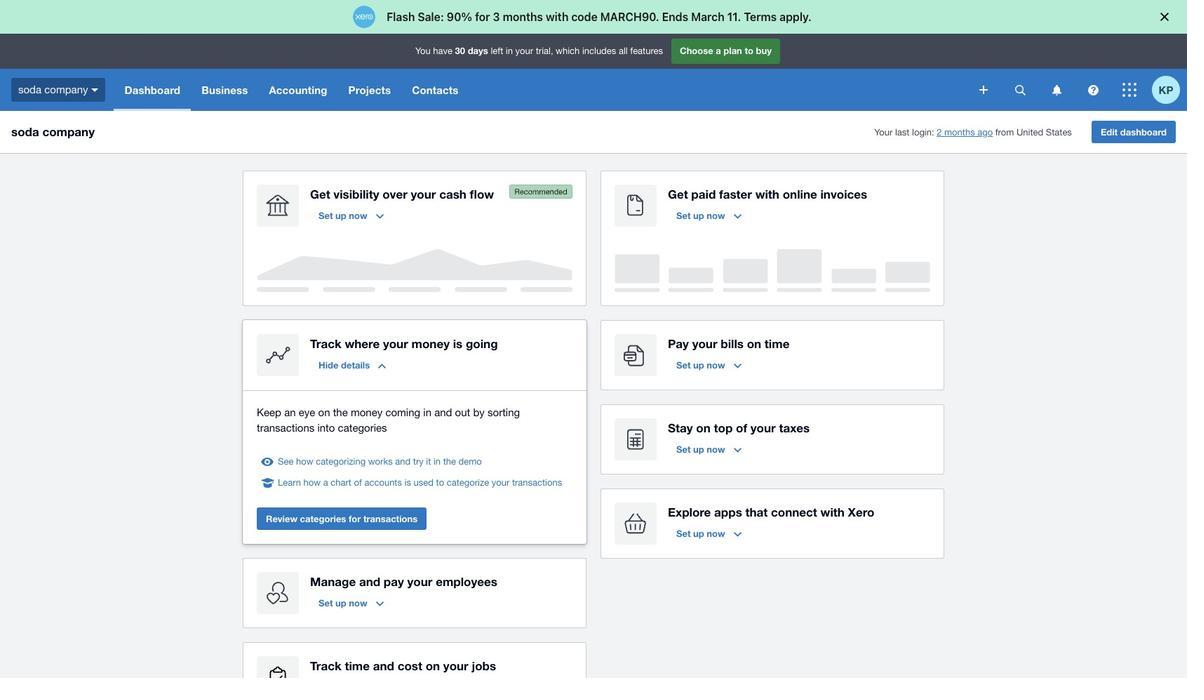 Task type: locate. For each thing, give the bounding box(es) containing it.
projects button
[[338, 69, 402, 111]]

up down paid
[[694, 210, 705, 221]]

svg image up united
[[1015, 85, 1026, 95]]

1 horizontal spatial get
[[668, 187, 688, 201]]

set down explore in the right of the page
[[677, 528, 691, 539]]

your right pay
[[693, 336, 718, 351]]

chart
[[331, 477, 352, 488]]

have
[[433, 46, 453, 56]]

1 vertical spatial of
[[354, 477, 362, 488]]

going
[[466, 336, 498, 351]]

and left cost
[[373, 658, 394, 673]]

set
[[319, 210, 333, 221], [677, 210, 691, 221], [677, 359, 691, 371], [677, 444, 691, 455], [677, 528, 691, 539], [319, 597, 333, 609]]

in right it
[[434, 456, 441, 467]]

0 vertical spatial categories
[[338, 422, 387, 434]]

svg image up ago on the right top of the page
[[980, 86, 988, 94]]

to inside banner
[[745, 45, 754, 56]]

svg image
[[1123, 83, 1137, 97]]

how right see
[[296, 456, 313, 467]]

set up now down visibility
[[319, 210, 368, 221]]

1 horizontal spatial transactions
[[364, 513, 418, 524]]

1 horizontal spatial with
[[821, 505, 845, 519]]

categories inside keep an eye on the money coming in and out by sorting transactions into categories
[[338, 422, 387, 434]]

and left "pay"
[[359, 574, 381, 589]]

up down manage
[[336, 597, 347, 609]]

on left top
[[697, 420, 711, 435]]

2 get from the left
[[668, 187, 688, 201]]

0 vertical spatial soda
[[18, 83, 41, 95]]

set up now button down manage
[[310, 592, 392, 614]]

set up now button down explore in the right of the page
[[668, 522, 750, 545]]

up for get paid faster with online invoices
[[694, 210, 705, 221]]

choose a plan to buy
[[680, 45, 772, 56]]

0 vertical spatial soda company
[[18, 83, 88, 95]]

0 vertical spatial transactions
[[257, 422, 315, 434]]

faster
[[720, 187, 752, 201]]

0 vertical spatial track
[[310, 336, 342, 351]]

now down top
[[707, 444, 726, 455]]

kp
[[1159, 83, 1174, 96]]

up for manage and pay your employees
[[336, 597, 347, 609]]

1 vertical spatial time
[[345, 658, 370, 673]]

coming
[[386, 406, 421, 418]]

on up into
[[318, 406, 330, 418]]

transactions down an
[[257, 422, 315, 434]]

the left demo
[[443, 456, 456, 467]]

set up now button for manage and pay your employees
[[310, 592, 392, 614]]

set for stay on top of your taxes
[[677, 444, 691, 455]]

to
[[745, 45, 754, 56], [436, 477, 444, 488]]

transactions
[[257, 422, 315, 434], [512, 477, 562, 488], [364, 513, 418, 524]]

contacts
[[412, 84, 459, 96]]

get for get paid faster with online invoices
[[668, 187, 688, 201]]

0 horizontal spatial transactions
[[257, 422, 315, 434]]

includes
[[583, 46, 617, 56]]

set down manage
[[319, 597, 333, 609]]

now down pay your bills on time
[[707, 359, 726, 371]]

1 vertical spatial categories
[[300, 513, 346, 524]]

1 vertical spatial a
[[323, 477, 328, 488]]

and left out
[[435, 406, 452, 418]]

set right invoices icon
[[677, 210, 691, 221]]

0 vertical spatial company
[[44, 83, 88, 95]]

hide
[[319, 359, 339, 371]]

dialog
[[0, 0, 1188, 34]]

1 horizontal spatial a
[[716, 45, 721, 56]]

1 vertical spatial money
[[351, 406, 383, 418]]

of
[[736, 420, 748, 435], [354, 477, 362, 488]]

works
[[368, 456, 393, 467]]

svg image left the dashboard at the left of page
[[92, 88, 99, 92]]

get paid faster with online invoices
[[668, 187, 868, 201]]

the
[[333, 406, 348, 418], [443, 456, 456, 467]]

set up now down manage
[[319, 597, 368, 609]]

in right left
[[506, 46, 513, 56]]

up down pay your bills on time
[[694, 359, 705, 371]]

invoices preview bar graph image
[[615, 249, 931, 292]]

apps
[[715, 505, 743, 519]]

kp button
[[1153, 69, 1188, 111]]

taxes icon image
[[615, 418, 657, 460]]

manage and pay your employees
[[310, 574, 498, 589]]

up down stay on top of your taxes
[[694, 444, 705, 455]]

transactions right categorize
[[512, 477, 562, 488]]

edit
[[1101, 126, 1118, 138]]

learn how a chart of accounts is used to categorize your transactions
[[278, 477, 562, 488]]

united
[[1017, 127, 1044, 138]]

your left trial,
[[516, 46, 534, 56]]

set up now for manage and pay your employees
[[319, 597, 368, 609]]

categories left for
[[300, 513, 346, 524]]

0 vertical spatial in
[[506, 46, 513, 56]]

get for get visibility over your cash flow
[[310, 187, 330, 201]]

1 horizontal spatial time
[[765, 336, 790, 351]]

your right "pay"
[[408, 574, 433, 589]]

it
[[426, 456, 431, 467]]

track for track where your money is going
[[310, 336, 342, 351]]

0 horizontal spatial of
[[354, 477, 362, 488]]

0 vertical spatial to
[[745, 45, 754, 56]]

with left 'xero'
[[821, 505, 845, 519]]

banner
[[0, 34, 1188, 111]]

0 vertical spatial is
[[453, 336, 463, 351]]

how for learn
[[304, 477, 321, 488]]

ago
[[978, 127, 993, 138]]

0 horizontal spatial with
[[756, 187, 780, 201]]

1 vertical spatial the
[[443, 456, 456, 467]]

0 horizontal spatial the
[[333, 406, 348, 418]]

in right coming
[[423, 406, 432, 418]]

learn
[[278, 477, 301, 488]]

money left going
[[412, 336, 450, 351]]

contacts button
[[402, 69, 469, 111]]

a left plan
[[716, 45, 721, 56]]

pay your bills on time
[[668, 336, 790, 351]]

time
[[765, 336, 790, 351], [345, 658, 370, 673]]

up down explore in the right of the page
[[694, 528, 705, 539]]

up for pay your bills on time
[[694, 359, 705, 371]]

where
[[345, 336, 380, 351]]

categorizing
[[316, 456, 366, 467]]

demo
[[459, 456, 482, 467]]

see how categorizing works and try it in the demo
[[278, 456, 482, 467]]

soda
[[18, 83, 41, 95], [11, 124, 39, 139]]

set up now for pay your bills on time
[[677, 359, 726, 371]]

svg image
[[1015, 85, 1026, 95], [1053, 85, 1062, 95], [1088, 85, 1099, 95], [980, 86, 988, 94], [92, 88, 99, 92]]

time right the bills
[[765, 336, 790, 351]]

2
[[937, 127, 942, 138]]

online
[[783, 187, 818, 201]]

pay
[[668, 336, 689, 351]]

on right cost
[[426, 658, 440, 673]]

now for manage and pay your employees
[[349, 597, 368, 609]]

with right faster
[[756, 187, 780, 201]]

how
[[296, 456, 313, 467], [304, 477, 321, 488]]

1 horizontal spatial the
[[443, 456, 456, 467]]

cost
[[398, 658, 423, 673]]

hide details button
[[310, 354, 395, 376]]

get
[[310, 187, 330, 201], [668, 187, 688, 201]]

now for explore apps that connect with xero
[[707, 528, 726, 539]]

set down stay
[[677, 444, 691, 455]]

1 vertical spatial in
[[423, 406, 432, 418]]

stay on top of your taxes
[[668, 420, 810, 435]]

categories right into
[[338, 422, 387, 434]]

track right "projects icon"
[[310, 658, 342, 673]]

a left chart
[[323, 477, 328, 488]]

details
[[341, 359, 370, 371]]

0 vertical spatial the
[[333, 406, 348, 418]]

review
[[266, 513, 298, 524]]

1 vertical spatial transactions
[[512, 477, 562, 488]]

is left used
[[405, 477, 411, 488]]

0 vertical spatial how
[[296, 456, 313, 467]]

get left visibility
[[310, 187, 330, 201]]

track
[[310, 336, 342, 351], [310, 658, 342, 673]]

set up now button
[[310, 204, 392, 227], [668, 204, 750, 227], [668, 354, 750, 376], [668, 438, 750, 460], [668, 522, 750, 545], [310, 592, 392, 614]]

1 horizontal spatial to
[[745, 45, 754, 56]]

banking preview line graph image
[[257, 249, 573, 292]]

and
[[435, 406, 452, 418], [395, 456, 411, 467], [359, 574, 381, 589], [373, 658, 394, 673]]

0 vertical spatial a
[[716, 45, 721, 56]]

soda company button
[[0, 69, 114, 111]]

of right top
[[736, 420, 748, 435]]

from
[[996, 127, 1015, 138]]

your
[[516, 46, 534, 56], [411, 187, 436, 201], [383, 336, 408, 351], [693, 336, 718, 351], [751, 420, 776, 435], [492, 477, 510, 488], [408, 574, 433, 589], [444, 658, 469, 673]]

0 horizontal spatial is
[[405, 477, 411, 488]]

set up now down paid
[[677, 210, 726, 221]]

in inside keep an eye on the money coming in and out by sorting transactions into categories
[[423, 406, 432, 418]]

time left cost
[[345, 658, 370, 673]]

how for see
[[296, 456, 313, 467]]

set up now button down paid
[[668, 204, 750, 227]]

2 vertical spatial transactions
[[364, 513, 418, 524]]

1 get from the left
[[310, 187, 330, 201]]

0 horizontal spatial in
[[423, 406, 432, 418]]

set up now button down pay your bills on time
[[668, 354, 750, 376]]

on
[[747, 336, 762, 351], [318, 406, 330, 418], [697, 420, 711, 435], [426, 658, 440, 673]]

set up now for get paid faster with online invoices
[[677, 210, 726, 221]]

set down pay
[[677, 359, 691, 371]]

track time and cost on your jobs
[[310, 658, 496, 673]]

set up now for stay on top of your taxes
[[677, 444, 726, 455]]

bills icon image
[[615, 334, 657, 376]]

is left going
[[453, 336, 463, 351]]

0 vertical spatial time
[[765, 336, 790, 351]]

of right chart
[[354, 477, 362, 488]]

track money icon image
[[257, 334, 299, 376]]

set up now down stay
[[677, 444, 726, 455]]

1 vertical spatial company
[[42, 124, 95, 139]]

used
[[414, 477, 434, 488]]

choose
[[680, 45, 714, 56]]

your left taxes
[[751, 420, 776, 435]]

1 vertical spatial how
[[304, 477, 321, 488]]

2 horizontal spatial in
[[506, 46, 513, 56]]

a
[[716, 45, 721, 56], [323, 477, 328, 488]]

edit dashboard button
[[1092, 121, 1176, 143]]

an
[[284, 406, 296, 418]]

set up now button for get paid faster with online invoices
[[668, 204, 750, 227]]

transactions right for
[[364, 513, 418, 524]]

see how categorizing works and try it in the demo link
[[278, 455, 482, 469]]

now down manage
[[349, 597, 368, 609]]

2 track from the top
[[310, 658, 342, 673]]

2 vertical spatial in
[[434, 456, 441, 467]]

on right the bills
[[747, 336, 762, 351]]

to left buy on the right of page
[[745, 45, 754, 56]]

1 horizontal spatial in
[[434, 456, 441, 467]]

1 vertical spatial track
[[310, 658, 342, 673]]

0 horizontal spatial to
[[436, 477, 444, 488]]

stay
[[668, 420, 693, 435]]

jobs
[[472, 658, 496, 673]]

company
[[44, 83, 88, 95], [42, 124, 95, 139]]

0 vertical spatial with
[[756, 187, 780, 201]]

set up now down pay
[[677, 359, 726, 371]]

now down paid
[[707, 210, 726, 221]]

you
[[416, 46, 431, 56]]

0 horizontal spatial money
[[351, 406, 383, 418]]

money left coming
[[351, 406, 383, 418]]

now for stay on top of your taxes
[[707, 444, 726, 455]]

your inside you have 30 days left in your trial, which includes all features
[[516, 46, 534, 56]]

connect
[[771, 505, 818, 519]]

now down the apps
[[707, 528, 726, 539]]

up
[[336, 210, 347, 221], [694, 210, 705, 221], [694, 359, 705, 371], [694, 444, 705, 455], [694, 528, 705, 539], [336, 597, 347, 609]]

set up now button down top
[[668, 438, 750, 460]]

0 horizontal spatial get
[[310, 187, 330, 201]]

1 horizontal spatial of
[[736, 420, 748, 435]]

0 vertical spatial money
[[412, 336, 450, 351]]

set up now down explore in the right of the page
[[677, 528, 726, 539]]

is
[[453, 336, 463, 351], [405, 477, 411, 488]]

how right "learn"
[[304, 477, 321, 488]]

track up hide at the bottom of page
[[310, 336, 342, 351]]

0 vertical spatial of
[[736, 420, 748, 435]]

keep
[[257, 406, 281, 418]]

to right used
[[436, 477, 444, 488]]

the up into
[[333, 406, 348, 418]]

set for pay your bills on time
[[677, 359, 691, 371]]

get visibility over your cash flow
[[310, 187, 494, 201]]

get left paid
[[668, 187, 688, 201]]

1 track from the top
[[310, 336, 342, 351]]

set for explore apps that connect with xero
[[677, 528, 691, 539]]



Task type: vqa. For each thing, say whether or not it's contained in the screenshot.
Set up now
yes



Task type: describe. For each thing, give the bounding box(es) containing it.
2 months ago button
[[937, 127, 993, 138]]

top
[[714, 420, 733, 435]]

up down visibility
[[336, 210, 347, 221]]

employees icon image
[[257, 572, 299, 614]]

and inside keep an eye on the money coming in and out by sorting transactions into categories
[[435, 406, 452, 418]]

set right banking icon
[[319, 210, 333, 221]]

your right categorize
[[492, 477, 510, 488]]

invoices icon image
[[615, 185, 657, 227]]

trial,
[[536, 46, 554, 56]]

your last login: 2 months ago from united states
[[875, 127, 1072, 138]]

cash
[[440, 187, 467, 201]]

svg image inside soda company popup button
[[92, 88, 99, 92]]

edit dashboard
[[1101, 126, 1167, 138]]

set up now for explore apps that connect with xero
[[677, 528, 726, 539]]

in for demo
[[434, 456, 441, 467]]

1 vertical spatial is
[[405, 477, 411, 488]]

for
[[349, 513, 361, 524]]

add-ons icon image
[[615, 503, 657, 545]]

taxes
[[779, 420, 810, 435]]

xero
[[848, 505, 875, 519]]

pay
[[384, 574, 404, 589]]

recommended icon image
[[510, 185, 573, 199]]

days
[[468, 45, 488, 56]]

your right over on the top left
[[411, 187, 436, 201]]

all
[[619, 46, 628, 56]]

over
[[383, 187, 408, 201]]

employees
[[436, 574, 498, 589]]

svg image left svg image
[[1088, 85, 1099, 95]]

set for manage and pay your employees
[[319, 597, 333, 609]]

set up now button for stay on top of your taxes
[[668, 438, 750, 460]]

explore apps that connect with xero
[[668, 505, 875, 519]]

the inside keep an eye on the money coming in and out by sorting transactions into categories
[[333, 406, 348, 418]]

soda company inside popup button
[[18, 83, 88, 95]]

your left jobs
[[444, 658, 469, 673]]

accounting
[[269, 84, 328, 96]]

set up now button down visibility
[[310, 204, 392, 227]]

1 horizontal spatial is
[[453, 336, 463, 351]]

svg image up states
[[1053, 85, 1062, 95]]

learn how a chart of accounts is used to categorize your transactions link
[[278, 476, 562, 490]]

banner containing kp
[[0, 34, 1188, 111]]

and left try
[[395, 456, 411, 467]]

soda inside popup button
[[18, 83, 41, 95]]

login:
[[913, 127, 935, 138]]

0 horizontal spatial a
[[323, 477, 328, 488]]

your right where
[[383, 336, 408, 351]]

categorize
[[447, 477, 489, 488]]

which
[[556, 46, 580, 56]]

track where your money is going
[[310, 336, 498, 351]]

projects
[[349, 84, 391, 96]]

dashboard link
[[114, 69, 191, 111]]

your
[[875, 127, 893, 138]]

flow
[[470, 187, 494, 201]]

you have 30 days left in your trial, which includes all features
[[416, 45, 663, 56]]

now down visibility
[[349, 210, 368, 221]]

see
[[278, 456, 294, 467]]

hide details
[[319, 359, 370, 371]]

explore
[[668, 505, 711, 519]]

review categories for transactions button
[[257, 508, 427, 530]]

business button
[[191, 69, 259, 111]]

accounting button
[[259, 69, 338, 111]]

into
[[318, 422, 335, 434]]

money inside keep an eye on the money coming in and out by sorting transactions into categories
[[351, 406, 383, 418]]

now for get paid faster with online invoices
[[707, 210, 726, 221]]

sorting
[[488, 406, 520, 418]]

eye
[[299, 406, 315, 418]]

projects icon image
[[257, 656, 299, 678]]

states
[[1046, 127, 1072, 138]]

company inside popup button
[[44, 83, 88, 95]]

categories inside review categories for transactions button
[[300, 513, 346, 524]]

2 horizontal spatial transactions
[[512, 477, 562, 488]]

the inside see how categorizing works and try it in the demo link
[[443, 456, 456, 467]]

months
[[945, 127, 975, 138]]

paid
[[692, 187, 716, 201]]

now for pay your bills on time
[[707, 359, 726, 371]]

1 vertical spatial soda company
[[11, 124, 95, 139]]

bills
[[721, 336, 744, 351]]

in inside you have 30 days left in your trial, which includes all features
[[506, 46, 513, 56]]

on inside keep an eye on the money coming in and out by sorting transactions into categories
[[318, 406, 330, 418]]

set for get paid faster with online invoices
[[677, 210, 691, 221]]

dashboard
[[1121, 126, 1167, 138]]

30
[[455, 45, 465, 56]]

buy
[[756, 45, 772, 56]]

set up now button for explore apps that connect with xero
[[668, 522, 750, 545]]

left
[[491, 46, 503, 56]]

set up now button for pay your bills on time
[[668, 354, 750, 376]]

in for out
[[423, 406, 432, 418]]

last
[[896, 127, 910, 138]]

1 vertical spatial to
[[436, 477, 444, 488]]

try
[[413, 456, 424, 467]]

transactions inside keep an eye on the money coming in and out by sorting transactions into categories
[[257, 422, 315, 434]]

out
[[455, 406, 471, 418]]

1 vertical spatial with
[[821, 505, 845, 519]]

1 horizontal spatial money
[[412, 336, 450, 351]]

transactions inside button
[[364, 513, 418, 524]]

by
[[473, 406, 485, 418]]

manage
[[310, 574, 356, 589]]

up for stay on top of your taxes
[[694, 444, 705, 455]]

plan
[[724, 45, 743, 56]]

review categories for transactions
[[266, 513, 418, 524]]

invoices
[[821, 187, 868, 201]]

visibility
[[334, 187, 379, 201]]

1 vertical spatial soda
[[11, 124, 39, 139]]

keep an eye on the money coming in and out by sorting transactions into categories
[[257, 406, 520, 434]]

0 horizontal spatial time
[[345, 658, 370, 673]]

up for explore apps that connect with xero
[[694, 528, 705, 539]]

features
[[631, 46, 663, 56]]

track for track time and cost on your jobs
[[310, 658, 342, 673]]

business
[[202, 84, 248, 96]]

dashboard
[[125, 84, 181, 96]]

accounts
[[365, 477, 402, 488]]

banking icon image
[[257, 185, 299, 227]]

that
[[746, 505, 768, 519]]



